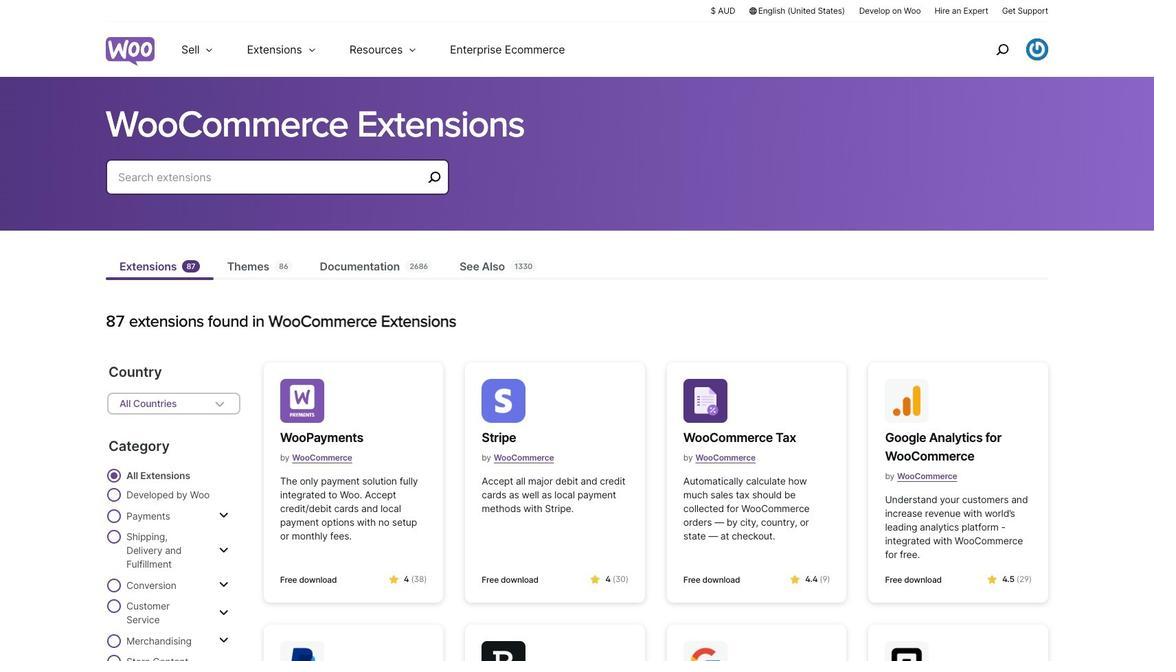 Task type: describe. For each thing, give the bounding box(es) containing it.
search image
[[991, 38, 1013, 60]]

1 show subcategories image from the top
[[219, 510, 228, 521]]

Filter countries field
[[107, 393, 240, 415]]

Search extensions search field
[[118, 168, 423, 187]]

3 show subcategories image from the top
[[219, 608, 228, 619]]

service navigation menu element
[[967, 27, 1048, 72]]

open account menu image
[[1026, 38, 1048, 60]]



Task type: locate. For each thing, give the bounding box(es) containing it.
None search field
[[106, 159, 449, 212]]

2 show subcategories image from the top
[[219, 545, 228, 556]]

4 show subcategories image from the top
[[219, 635, 228, 646]]

angle down image
[[211, 396, 228, 412]]

show subcategories image
[[219, 510, 228, 521], [219, 545, 228, 556], [219, 608, 228, 619], [219, 635, 228, 646]]

show subcategories image
[[219, 580, 228, 591]]



Task type: vqa. For each thing, say whether or not it's contained in the screenshot.
topmost Show subcategories icon
yes



